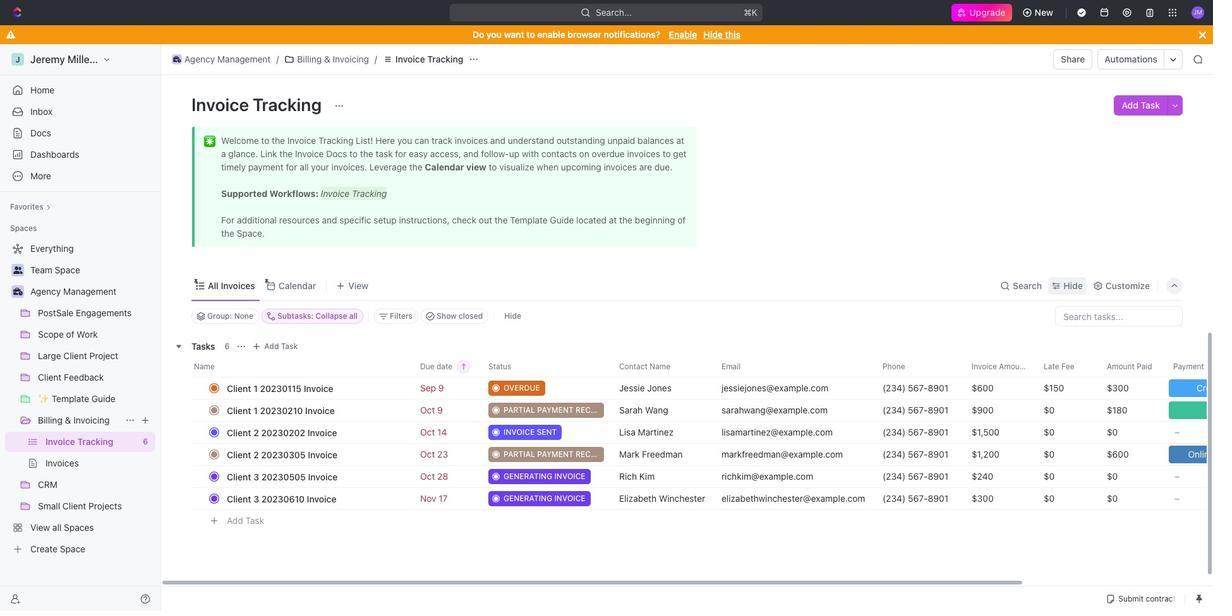 Task type: locate. For each thing, give the bounding box(es) containing it.
2 name from the left
[[650, 362, 671, 372]]

partial payment received button down sent
[[481, 444, 613, 466]]

partial down overdue
[[504, 406, 535, 415]]

2 partial payment received from the top
[[504, 450, 613, 459]]

8901 for $900
[[928, 405, 949, 416]]

markfreedman@example.com link
[[722, 449, 843, 460]]

martinez
[[638, 427, 674, 438]]

1 horizontal spatial $300 button
[[1100, 377, 1166, 400]]

partial for sarah
[[504, 406, 535, 415]]

2 generating from the top
[[504, 494, 553, 504]]

invoices up crm
[[46, 458, 79, 469]]

& inside tree
[[65, 415, 71, 426]]

mark
[[619, 449, 640, 460]]

4 (234) from the top
[[883, 449, 906, 460]]

invoicing
[[333, 54, 369, 64], [73, 415, 110, 426]]

1 partial payment received from the top
[[504, 406, 613, 415]]

2 for 20230305
[[254, 450, 259, 460]]

customize
[[1106, 280, 1150, 291]]

invoice inside the client 1 20230115 invoice link
[[304, 383, 333, 394]]

0 vertical spatial invoice tracking
[[396, 54, 464, 64]]

partial payment received down invoice sent dropdown button
[[504, 450, 613, 459]]

1 horizontal spatial name
[[650, 362, 671, 372]]

1 name from the left
[[194, 362, 215, 372]]

partial payment received button
[[481, 399, 613, 422], [481, 444, 613, 466]]

agency right business time icon
[[185, 54, 215, 64]]

6 8901 from the top
[[928, 494, 949, 504]]

1 vertical spatial 3
[[254, 494, 259, 505]]

1 vertical spatial view
[[30, 523, 50, 533]]

partial payment received button for mark
[[481, 444, 613, 466]]

add task up name dropdown button
[[264, 342, 298, 351]]

online button
[[1167, 444, 1214, 466]]

1 vertical spatial $300 button
[[965, 488, 1037, 511]]

client left the "20230210"
[[227, 405, 251, 416]]

upgrade link
[[952, 4, 1012, 21]]

invoices
[[221, 280, 255, 291], [46, 458, 79, 469]]

client for client 3 20230610 invoice
[[227, 494, 251, 505]]

2
[[254, 428, 259, 438], [254, 450, 259, 460]]

add task down client 3 20230610 invoice
[[227, 516, 264, 526]]

1 horizontal spatial /
[[375, 54, 377, 64]]

6 right tasks
[[225, 342, 230, 351]]

create
[[30, 544, 57, 555]]

0 vertical spatial add
[[1122, 100, 1139, 111]]

3 inside client 3 20230505 invoice link
[[254, 472, 259, 483]]

(234) for sarahwang@example.com
[[883, 405, 906, 416]]

3 (234) 567-8901 link from the top
[[883, 427, 949, 438]]

invoice amount button
[[965, 357, 1037, 377]]

search button
[[997, 277, 1046, 295]]

0 horizontal spatial tracking
[[77, 437, 113, 447]]

2 2 from the top
[[254, 450, 259, 460]]

$0
[[1044, 405, 1055, 416], [1044, 427, 1055, 438], [1107, 427, 1118, 438], [1044, 449, 1055, 460], [1044, 472, 1055, 482], [1107, 472, 1118, 482], [1044, 494, 1055, 504], [1107, 494, 1118, 504]]

payment down invoice sent dropdown button
[[537, 450, 574, 459]]

0 horizontal spatial invoice tracking
[[46, 437, 113, 447]]

show closed
[[437, 312, 483, 321]]

1 horizontal spatial invoices
[[221, 280, 255, 291]]

0 vertical spatial management
[[217, 54, 271, 64]]

3 for 20230610
[[254, 494, 259, 505]]

$300 button down $240
[[965, 488, 1037, 511]]

$300 down $240
[[972, 494, 994, 504]]

1 horizontal spatial agency management link
[[169, 52, 274, 67]]

0 vertical spatial spaces
[[10, 224, 37, 233]]

spaces down small client projects
[[64, 523, 94, 533]]

search...
[[596, 7, 632, 18]]

name inside dropdown button
[[194, 362, 215, 372]]

work
[[77, 329, 98, 340]]

$600 button down $180 button
[[1100, 444, 1166, 466]]

20230610
[[261, 494, 305, 505]]

client 3 20230505 invoice link
[[224, 468, 410, 486]]

amount left late
[[999, 362, 1027, 372]]

0 vertical spatial invoice tracking link
[[380, 52, 467, 67]]

(234) 567-8901 link for $1,500
[[883, 427, 949, 438]]

5 8901 from the top
[[928, 472, 949, 482]]

2 received from the top
[[576, 450, 613, 459]]

(234) 567-8901 for $900
[[883, 405, 949, 416]]

client for client 2 20230202 invoice
[[227, 428, 251, 438]]

space
[[55, 265, 80, 276], [60, 544, 85, 555]]

(234) 567-8901 link for $600
[[883, 383, 949, 394]]

1 vertical spatial payment
[[537, 450, 574, 459]]

2 vertical spatial task
[[246, 516, 264, 526]]

0 vertical spatial space
[[55, 265, 80, 276]]

partial payment received button up sent
[[481, 399, 613, 422]]

$300 up "$180"
[[1107, 383, 1129, 394]]

(234) 567-8901 link for $1,200
[[883, 449, 949, 460]]

agency
[[185, 54, 215, 64], [30, 286, 61, 297]]

(234) for richkim@example.com
[[883, 472, 906, 482]]

1 vertical spatial –
[[1175, 472, 1180, 482]]

hide inside button
[[505, 312, 521, 321]]

1 generating invoice button from the top
[[481, 466, 612, 489]]

postsale engagements link
[[38, 303, 153, 324]]

2 vertical spatial tracking
[[77, 437, 113, 447]]

none
[[234, 312, 253, 321]]

0 vertical spatial task
[[1141, 100, 1160, 111]]

space down view all spaces link
[[60, 544, 85, 555]]

invoice inside client 3 20230505 invoice link
[[308, 472, 338, 483]]

2 (234) from the top
[[883, 405, 906, 416]]

add up name dropdown button
[[264, 342, 279, 351]]

567- for $900
[[908, 405, 928, 416]]

client for client 1 20230115 invoice
[[227, 383, 251, 394]]

rich kim button
[[612, 466, 714, 489]]

$600 down "$180"
[[1107, 449, 1129, 460]]

0 vertical spatial 3
[[254, 472, 259, 483]]

0 horizontal spatial task
[[246, 516, 264, 526]]

me
[[1207, 362, 1214, 372]]

sarah wang
[[619, 405, 668, 416]]

6 inside tree
[[143, 437, 148, 447]]

1 partial from the top
[[504, 406, 535, 415]]

1 payment from the top
[[537, 406, 574, 415]]

3 left 20230505
[[254, 472, 259, 483]]

2 567- from the top
[[908, 405, 928, 416]]

4 567- from the top
[[908, 449, 928, 460]]

0 vertical spatial invoicing
[[333, 54, 369, 64]]

1 – button from the top
[[1167, 422, 1214, 444]]

client inside the client 1 20230115 invoice link
[[227, 383, 251, 394]]

1 – from the top
[[1175, 427, 1180, 438]]

3 – button from the top
[[1167, 488, 1214, 511]]

3 left 20230610
[[254, 494, 259, 505]]

1 vertical spatial spaces
[[64, 523, 94, 533]]

elizabeth
[[619, 494, 657, 504]]

2 generating invoice button from the top
[[481, 488, 612, 511]]

3 (234) from the top
[[883, 427, 906, 438]]

tracking inside tree
[[77, 437, 113, 447]]

client inside client feedback link
[[38, 372, 62, 383]]

task for bottom add task button
[[246, 516, 264, 526]]

payment down overdue dropdown button
[[537, 406, 574, 415]]

1 (234) from the top
[[883, 383, 906, 394]]

1 vertical spatial &
[[65, 415, 71, 426]]

2 vertical spatial invoice tracking
[[46, 437, 113, 447]]

3 (234) 567-8901 from the top
[[883, 427, 949, 438]]

567-
[[908, 383, 928, 394], [908, 405, 928, 416], [908, 427, 928, 438], [908, 449, 928, 460], [908, 472, 928, 482], [908, 494, 928, 504]]

(234) 567-8901 for $1,200
[[883, 449, 949, 460]]

client down large
[[38, 372, 62, 383]]

client inside client 1 20230210 invoice link
[[227, 405, 251, 416]]

invoice inside tree
[[46, 437, 75, 447]]

space for team space
[[55, 265, 80, 276]]

2 horizontal spatial tracking
[[428, 54, 464, 64]]

client feedback link
[[38, 368, 153, 388]]

name up jones at the bottom of the page
[[650, 362, 671, 372]]

5 (234) 567-8901 from the top
[[883, 472, 949, 482]]

client left 20230115
[[227, 383, 251, 394]]

client for client 1 20230210 invoice
[[227, 405, 251, 416]]

invoice inside client 3 20230610 invoice link
[[307, 494, 337, 505]]

rich
[[619, 472, 637, 482]]

1 vertical spatial $600 button
[[1100, 444, 1166, 466]]

1 horizontal spatial hide
[[704, 29, 723, 40]]

0 vertical spatial partial
[[504, 406, 535, 415]]

name down tasks
[[194, 362, 215, 372]]

business time image
[[13, 288, 22, 296]]

2 horizontal spatial invoice tracking
[[396, 54, 464, 64]]

0 horizontal spatial view
[[30, 523, 50, 533]]

1 vertical spatial received
[[576, 450, 613, 459]]

5 567- from the top
[[908, 472, 928, 482]]

1 vertical spatial space
[[60, 544, 85, 555]]

– for $1,500
[[1175, 427, 1180, 438]]

amount paid button
[[1100, 357, 1166, 377]]

1 horizontal spatial billing & invoicing link
[[281, 52, 372, 67]]

invoices inside tree
[[46, 458, 79, 469]]

create space
[[30, 544, 85, 555]]

2 – button from the top
[[1167, 466, 1214, 489]]

8901 for $240
[[928, 472, 949, 482]]

payment for sarah wang
[[537, 406, 574, 415]]

0 horizontal spatial $300
[[972, 494, 994, 504]]

2 vertical spatial –
[[1175, 494, 1180, 504]]

6 (234) 567-8901 from the top
[[883, 494, 949, 504]]

2 partial from the top
[[504, 450, 535, 459]]

spaces down "favorites"
[[10, 224, 37, 233]]

2 / from the left
[[375, 54, 377, 64]]

2 horizontal spatial hide
[[1064, 280, 1083, 291]]

0 vertical spatial agency
[[185, 54, 215, 64]]

(234) 567-8901 link for $900
[[883, 405, 949, 416]]

client
[[63, 351, 87, 362], [38, 372, 62, 383], [227, 383, 251, 394], [227, 405, 251, 416], [227, 428, 251, 438], [227, 450, 251, 460], [227, 472, 251, 483], [227, 494, 251, 505], [63, 501, 86, 512]]

fee
[[1062, 362, 1075, 372]]

all up create space
[[52, 523, 61, 533]]

0 vertical spatial 2
[[254, 428, 259, 438]]

6 up invoices link
[[143, 437, 148, 447]]

1 generating from the top
[[504, 472, 553, 482]]

2 (234) 567-8901 link from the top
[[883, 405, 949, 416]]

1 / from the left
[[276, 54, 279, 64]]

partial down invoice sent
[[504, 450, 535, 459]]

partial payment received button for sarah
[[481, 399, 613, 422]]

collapse
[[316, 312, 347, 321]]

agency management
[[185, 54, 271, 64], [30, 286, 117, 297]]

small
[[38, 501, 60, 512]]

0 horizontal spatial agency
[[30, 286, 61, 297]]

tree
[[5, 239, 155, 560]]

client 3 20230610 invoice link
[[224, 490, 410, 508]]

1 for 20230210
[[254, 405, 258, 416]]

3 8901 from the top
[[928, 427, 949, 438]]

client inside client 2 20230202 invoice link
[[227, 428, 251, 438]]

everything link
[[5, 239, 153, 259]]

client left the 20230202
[[227, 428, 251, 438]]

received for sarah wang
[[576, 406, 613, 415]]

task down client 3 20230610 invoice
[[246, 516, 264, 526]]

invoice tracking inside tree
[[46, 437, 113, 447]]

elizabeth winchester button
[[612, 488, 714, 511]]

all right collapse
[[349, 312, 358, 321]]

hide left this
[[704, 29, 723, 40]]

billing & invoicing link
[[281, 52, 372, 67], [38, 411, 120, 431]]

client inside small client projects link
[[63, 501, 86, 512]]

task down the automations button
[[1141, 100, 1160, 111]]

add task button down client 3 20230610 invoice
[[221, 514, 269, 529]]

client left "20230305"
[[227, 450, 251, 460]]

of
[[66, 329, 74, 340]]

0 horizontal spatial invoice tracking link
[[46, 432, 138, 453]]

invoices link
[[46, 454, 153, 474]]

client for client 3 20230505 invoice
[[227, 472, 251, 483]]

lisa martinez
[[619, 427, 674, 438]]

$600 button down invoice amount
[[965, 377, 1037, 400]]

management inside tree
[[63, 286, 117, 297]]

invoice inside client 1 20230210 invoice link
[[305, 405, 335, 416]]

view up "subtasks: collapse all"
[[348, 280, 369, 291]]

j
[[15, 55, 20, 64]]

jones
[[647, 383, 672, 394]]

1 horizontal spatial tracking
[[253, 94, 322, 115]]

payment me
[[1174, 362, 1214, 372]]

status button
[[481, 357, 612, 377]]

jeremy miller's workspace, , element
[[11, 53, 24, 66]]

1 horizontal spatial 6
[[225, 342, 230, 351]]

add
[[1122, 100, 1139, 111], [264, 342, 279, 351], [227, 516, 243, 526]]

miller's
[[68, 54, 102, 65]]

docs link
[[5, 123, 155, 143]]

– for $300
[[1175, 494, 1180, 504]]

client up view all spaces link
[[63, 501, 86, 512]]

1 vertical spatial billing & invoicing
[[38, 415, 110, 426]]

add task button down the automations button
[[1115, 95, 1168, 116]]

0 horizontal spatial all
[[52, 523, 61, 533]]

partial payment received down overdue dropdown button
[[504, 406, 613, 415]]

small client projects
[[38, 501, 122, 512]]

mark freedman button
[[612, 444, 714, 466]]

subtasks:
[[277, 312, 314, 321]]

partial payment received for mark freedman
[[504, 450, 613, 459]]

tree inside sidebar navigation
[[5, 239, 155, 560]]

received left mark
[[576, 450, 613, 459]]

2 vertical spatial invoice
[[555, 494, 586, 504]]

name inside 'dropdown button'
[[650, 362, 671, 372]]

received left sarah on the right bottom of the page
[[576, 406, 613, 415]]

$300 button down amount paid
[[1100, 377, 1166, 400]]

1 vertical spatial agency management
[[30, 286, 117, 297]]

2 partial payment received button from the top
[[481, 444, 613, 466]]

billing inside sidebar navigation
[[38, 415, 62, 426]]

space down everything link
[[55, 265, 80, 276]]

1 vertical spatial partial payment received button
[[481, 444, 613, 466]]

1 vertical spatial tracking
[[253, 94, 322, 115]]

agency management link
[[169, 52, 274, 67], [30, 282, 153, 302]]

$150 button
[[1037, 377, 1100, 400]]

client left 20230610
[[227, 494, 251, 505]]

0 horizontal spatial /
[[276, 54, 279, 64]]

user group image
[[13, 267, 22, 274]]

1 567- from the top
[[908, 383, 928, 394]]

crm
[[38, 480, 57, 490]]

1 vertical spatial agency management link
[[30, 282, 153, 302]]

1 horizontal spatial view
[[348, 280, 369, 291]]

4 (234) 567-8901 link from the top
[[883, 449, 949, 460]]

4 (234) 567-8901 from the top
[[883, 449, 949, 460]]

0 vertical spatial generating invoice
[[504, 472, 586, 482]]

hide right closed
[[505, 312, 521, 321]]

2 left "20230305"
[[254, 450, 259, 460]]

1 (234) 567-8901 link from the top
[[883, 383, 949, 394]]

(234) for jessiejones@example.com
[[883, 383, 906, 394]]

everything
[[30, 243, 74, 254]]

1 partial payment received button from the top
[[481, 399, 613, 422]]

view for view
[[348, 280, 369, 291]]

0 vertical spatial invoice
[[504, 428, 535, 437]]

automations
[[1105, 54, 1158, 64]]

view for view all spaces
[[30, 523, 50, 533]]

you
[[487, 29, 502, 40]]

add task button up name dropdown button
[[249, 339, 303, 355]]

billing
[[297, 54, 322, 64], [38, 415, 62, 426]]

1 vertical spatial partial payment received
[[504, 450, 613, 459]]

3 inside client 3 20230610 invoice link
[[254, 494, 259, 505]]

2 3 from the top
[[254, 494, 259, 505]]

agency down team
[[30, 286, 61, 297]]

1 2 from the top
[[254, 428, 259, 438]]

tracking
[[428, 54, 464, 64], [253, 94, 322, 115], [77, 437, 113, 447]]

0 vertical spatial partial payment received button
[[481, 399, 613, 422]]

create space link
[[5, 540, 153, 560]]

tree containing everything
[[5, 239, 155, 560]]

5 (234) from the top
[[883, 472, 906, 482]]

0 horizontal spatial $600
[[972, 383, 994, 394]]

2 8901 from the top
[[928, 405, 949, 416]]

agency management up "postsale engagements"
[[30, 286, 117, 297]]

2 (234) 567-8901 from the top
[[883, 405, 949, 416]]

0 horizontal spatial 6
[[143, 437, 148, 447]]

1 horizontal spatial all
[[349, 312, 358, 321]]

crm link
[[38, 475, 153, 496]]

– button down online dropdown button
[[1167, 488, 1214, 511]]

client up client feedback
[[63, 351, 87, 362]]

1 1 from the top
[[254, 383, 258, 394]]

jessiejones@example.com link
[[722, 383, 829, 394]]

0 horizontal spatial amount
[[999, 362, 1027, 372]]

guide
[[92, 394, 116, 405]]

agency management right business time icon
[[185, 54, 271, 64]]

1 3 from the top
[[254, 472, 259, 483]]

client 1 20230210 invoice link
[[224, 402, 410, 420]]

1 8901 from the top
[[928, 383, 949, 394]]

invoice
[[396, 54, 425, 64], [192, 94, 249, 115], [972, 362, 997, 372], [304, 383, 333, 394], [305, 405, 335, 416], [308, 428, 337, 438], [46, 437, 75, 447], [308, 450, 338, 460], [308, 472, 338, 483], [307, 494, 337, 505]]

0 vertical spatial received
[[576, 406, 613, 415]]

1 for 20230115
[[254, 383, 258, 394]]

1 vertical spatial 1
[[254, 405, 258, 416]]

invoice tracking
[[396, 54, 464, 64], [192, 94, 325, 115], [46, 437, 113, 447]]

567- for $1,500
[[908, 427, 928, 438]]

2 – from the top
[[1175, 472, 1180, 482]]

group: none
[[207, 312, 253, 321]]

1 (234) 567-8901 from the top
[[883, 383, 949, 394]]

1 vertical spatial billing
[[38, 415, 62, 426]]

2 payment from the top
[[537, 450, 574, 459]]

567- for $300
[[908, 494, 928, 504]]

client inside client 3 20230610 invoice link
[[227, 494, 251, 505]]

amount left paid
[[1107, 362, 1135, 372]]

0 vertical spatial payment
[[537, 406, 574, 415]]

billing & invoicing inside tree
[[38, 415, 110, 426]]

invoice amount
[[972, 362, 1027, 372]]

4 8901 from the top
[[928, 449, 949, 460]]

view inside tree
[[30, 523, 50, 533]]

engagements
[[76, 308, 132, 319]]

postsale engagements
[[38, 308, 132, 319]]

hide right search
[[1064, 280, 1083, 291]]

1 left 20230115
[[254, 383, 258, 394]]

paid
[[1137, 362, 1153, 372]]

client inside the client 2 20230305 invoice link
[[227, 450, 251, 460]]

2 left the 20230202
[[254, 428, 259, 438]]

sarah wang button
[[612, 399, 714, 422]]

6 567- from the top
[[908, 494, 928, 504]]

client left 20230505
[[227, 472, 251, 483]]

view inside button
[[348, 280, 369, 291]]

add down the automations button
[[1122, 100, 1139, 111]]

2 1 from the top
[[254, 405, 258, 416]]

1 horizontal spatial task
[[281, 342, 298, 351]]

small client projects link
[[38, 497, 153, 517]]

3 – from the top
[[1175, 494, 1180, 504]]

1 vertical spatial 6
[[143, 437, 148, 447]]

2 generating invoice from the top
[[504, 494, 586, 504]]

task up name dropdown button
[[281, 342, 298, 351]]

0 vertical spatial $300 button
[[1100, 377, 1166, 400]]

1 vertical spatial task
[[281, 342, 298, 351]]

1 generating invoice from the top
[[504, 472, 586, 482]]

2 vertical spatial hide
[[505, 312, 521, 321]]

(234) 567-8901 for $600
[[883, 383, 949, 394]]

1 left the "20230210"
[[254, 405, 258, 416]]

0 vertical spatial view
[[348, 280, 369, 291]]

0 horizontal spatial invoicing
[[73, 415, 110, 426]]

client 3 20230610 invoice
[[227, 494, 337, 505]]

– button up online
[[1167, 422, 1214, 444]]

0 vertical spatial agency management
[[185, 54, 271, 64]]

– for $240
[[1175, 472, 1180, 482]]

1 vertical spatial invoicing
[[73, 415, 110, 426]]

invoices right the all
[[221, 280, 255, 291]]

large client project link
[[38, 346, 153, 367]]

0 vertical spatial &
[[324, 54, 330, 64]]

6 (234) 567-8901 link from the top
[[883, 494, 949, 504]]

received for mark freedman
[[576, 450, 613, 459]]

partial for mark
[[504, 450, 535, 459]]

client inside client 3 20230505 invoice link
[[227, 472, 251, 483]]

6 (234) from the top
[[883, 494, 906, 504]]

add down client 3 20230610 invoice
[[227, 516, 243, 526]]

view up create
[[30, 523, 50, 533]]

0 horizontal spatial &
[[65, 415, 71, 426]]

phone
[[883, 362, 905, 372]]

0 horizontal spatial hide
[[505, 312, 521, 321]]

1 received from the top
[[576, 406, 613, 415]]

3 567- from the top
[[908, 427, 928, 438]]

1 horizontal spatial &
[[324, 54, 330, 64]]

jm
[[1194, 8, 1203, 16]]

view
[[348, 280, 369, 291], [30, 523, 50, 533]]

0 horizontal spatial billing
[[38, 415, 62, 426]]

1 vertical spatial invoice tracking
[[192, 94, 325, 115]]

1 vertical spatial add task button
[[249, 339, 303, 355]]

0 horizontal spatial name
[[194, 362, 215, 372]]

$600 button
[[965, 377, 1037, 400], [1100, 444, 1166, 466]]

1 vertical spatial agency
[[30, 286, 61, 297]]

5 (234) 567-8901 link from the top
[[883, 472, 949, 482]]

– button down online
[[1167, 466, 1214, 489]]

add task down the automations button
[[1122, 100, 1160, 111]]

✨ template guide
[[38, 394, 116, 405]]

– button for $1,500
[[1167, 422, 1214, 444]]

1 horizontal spatial amount
[[1107, 362, 1135, 372]]

2 horizontal spatial add
[[1122, 100, 1139, 111]]

space for create space
[[60, 544, 85, 555]]

$600 up $900
[[972, 383, 994, 394]]

567- for $240
[[908, 472, 928, 482]]

$180 button
[[1100, 399, 1166, 422]]



Task type: vqa. For each thing, say whether or not it's contained in the screenshot.


Task type: describe. For each thing, give the bounding box(es) containing it.
20230115
[[260, 383, 302, 394]]

2 amount from the left
[[1107, 362, 1135, 372]]

jessie
[[619, 383, 645, 394]]

jm button
[[1188, 3, 1208, 23]]

this
[[725, 29, 741, 40]]

richkim@example.com link
[[722, 472, 814, 482]]

sidebar navigation
[[0, 44, 164, 612]]

client 2 20230305 invoice link
[[224, 446, 410, 464]]

1 vertical spatial add task
[[264, 342, 298, 351]]

inbox link
[[5, 102, 155, 122]]

inbox
[[30, 106, 52, 117]]

group:
[[207, 312, 232, 321]]

view all spaces link
[[5, 518, 153, 539]]

1 amount from the left
[[999, 362, 1027, 372]]

invoice for rich kim
[[555, 472, 586, 482]]

generating invoice for rich kim
[[504, 472, 586, 482]]

0 horizontal spatial spaces
[[10, 224, 37, 233]]

lisamartinez@example.com
[[722, 427, 833, 438]]

client 3 20230505 invoice
[[227, 472, 338, 483]]

home
[[30, 85, 55, 95]]

8901 for $300
[[928, 494, 949, 504]]

agency inside tree
[[30, 286, 61, 297]]

client 2 20230305 invoice
[[227, 450, 338, 460]]

all
[[208, 280, 219, 291]]

filters
[[390, 312, 413, 321]]

1 horizontal spatial management
[[217, 54, 271, 64]]

rich kim
[[619, 472, 655, 482]]

customize button
[[1090, 277, 1154, 295]]

invoicing inside tree
[[73, 415, 110, 426]]

(234) 567-8901 for $300
[[883, 494, 949, 504]]

dashboards
[[30, 149, 79, 160]]

1 vertical spatial $600
[[1107, 449, 1129, 460]]

status
[[489, 362, 512, 372]]

more button
[[5, 166, 155, 186]]

phone button
[[875, 357, 965, 377]]

postsale
[[38, 308, 74, 319]]

0 vertical spatial tracking
[[428, 54, 464, 64]]

agency management inside tree
[[30, 286, 117, 297]]

client feedback
[[38, 372, 104, 383]]

notifications?
[[604, 29, 661, 40]]

winchester
[[659, 494, 706, 504]]

favorites
[[10, 202, 43, 212]]

$900
[[972, 405, 994, 416]]

$150
[[1044, 383, 1064, 394]]

1 horizontal spatial invoice tracking link
[[380, 52, 467, 67]]

$1,200 button
[[965, 444, 1037, 466]]

client for client feedback
[[38, 372, 62, 383]]

0 vertical spatial add task button
[[1115, 95, 1168, 116]]

invoice inside invoice amount dropdown button
[[972, 362, 997, 372]]

invoice inside invoice sent dropdown button
[[504, 428, 535, 437]]

client 1 20230210 invoice
[[227, 405, 335, 416]]

elizabeth winchester
[[619, 494, 706, 504]]

8901 for $1,200
[[928, 449, 949, 460]]

invoice inside the client 2 20230305 invoice link
[[308, 450, 338, 460]]

1 vertical spatial invoice tracking link
[[46, 432, 138, 453]]

task for the top add task button
[[1141, 100, 1160, 111]]

(234) 567-8901 for $1,500
[[883, 427, 949, 438]]

2 vertical spatial add task button
[[221, 514, 269, 529]]

online
[[1189, 449, 1214, 460]]

1 horizontal spatial add
[[264, 342, 279, 351]]

567- for $1,200
[[908, 449, 928, 460]]

lisa martinez button
[[612, 422, 714, 444]]

sarahwang@example.com
[[722, 405, 828, 416]]

enable
[[669, 29, 697, 40]]

– button for $300
[[1167, 488, 1214, 511]]

✨
[[38, 394, 49, 405]]

client 1 20230115 invoice
[[227, 383, 333, 394]]

0 horizontal spatial $600 button
[[965, 377, 1037, 400]]

✨ template guide link
[[38, 389, 153, 410]]

contact name button
[[612, 357, 714, 377]]

0 vertical spatial hide
[[704, 29, 723, 40]]

(234) for markfreedman@example.com
[[883, 449, 906, 460]]

2 vertical spatial add task
[[227, 516, 264, 526]]

3 for 20230505
[[254, 472, 259, 483]]

(234) 567-8901 link for $240
[[883, 472, 949, 482]]

lisamartinez@example.com link
[[722, 427, 833, 438]]

invoice for elizabeth winchester
[[555, 494, 586, 504]]

jeremy
[[30, 54, 65, 65]]

workspace
[[104, 54, 157, 65]]

2 for 20230202
[[254, 428, 259, 438]]

business time image
[[173, 56, 181, 63]]

team space
[[30, 265, 80, 276]]

20230305
[[261, 450, 306, 460]]

0 horizontal spatial agency management link
[[30, 282, 153, 302]]

(234) 567-8901 link for $300
[[883, 494, 949, 504]]

elizabethwinchester@example.com
[[722, 494, 866, 504]]

0 horizontal spatial add
[[227, 516, 243, 526]]

generating for elizabeth winchester
[[504, 494, 553, 504]]

view button
[[332, 277, 373, 295]]

⌘k
[[744, 7, 758, 18]]

invoice inside client 2 20230202 invoice link
[[308, 428, 337, 438]]

1 horizontal spatial billing & invoicing
[[297, 54, 369, 64]]

generating invoice button for elizabeth
[[481, 488, 612, 511]]

invoice sent button
[[481, 422, 612, 444]]

automations button
[[1099, 50, 1164, 69]]

1 horizontal spatial agency
[[185, 54, 215, 64]]

1 horizontal spatial invoice tracking
[[192, 94, 325, 115]]

freedman
[[642, 449, 683, 460]]

search
[[1013, 280, 1042, 291]]

0 horizontal spatial $300 button
[[965, 488, 1037, 511]]

– button for $240
[[1167, 466, 1214, 489]]

email
[[722, 362, 741, 372]]

jessie jones
[[619, 383, 672, 394]]

generating invoice button for rich
[[481, 466, 612, 489]]

jessie jones button
[[612, 377, 714, 400]]

contact
[[619, 362, 648, 372]]

0 vertical spatial add task
[[1122, 100, 1160, 111]]

1 horizontal spatial billing
[[297, 54, 322, 64]]

template
[[52, 394, 89, 405]]

(234) for lisamartinez@example.com
[[883, 427, 906, 438]]

(234) for elizabethwinchester@example.com
[[883, 494, 906, 504]]

Search tasks... text field
[[1056, 307, 1183, 326]]

client 2 20230202 invoice
[[227, 428, 337, 438]]

567- for $600
[[908, 383, 928, 394]]

$1,200
[[972, 449, 1000, 460]]

client inside "large client project" link
[[63, 351, 87, 362]]

projects
[[89, 501, 122, 512]]

due
[[420, 362, 435, 372]]

client for client 2 20230305 invoice
[[227, 450, 251, 460]]

payment me button
[[1166, 357, 1214, 377]]

20230505
[[261, 472, 306, 483]]

spaces inside tree
[[64, 523, 94, 533]]

0 vertical spatial $300
[[1107, 383, 1129, 394]]

generating invoice for elizabeth winchester
[[504, 494, 586, 504]]

all inside tree
[[52, 523, 61, 533]]

(234) 567-8901 for $240
[[883, 472, 949, 482]]

0 vertical spatial 6
[[225, 342, 230, 351]]

cred
[[1197, 383, 1214, 394]]

home link
[[5, 80, 155, 100]]

markfreedman@example.com
[[722, 449, 843, 460]]

enable
[[538, 29, 566, 40]]

generating for rich kim
[[504, 472, 553, 482]]

$180
[[1107, 405, 1128, 416]]

hide button
[[499, 309, 527, 324]]

browser
[[568, 29, 602, 40]]

8901 for $1,500
[[928, 427, 949, 438]]

payment for mark freedman
[[537, 450, 574, 459]]

amount paid
[[1107, 362, 1153, 372]]

$1,500
[[972, 427, 1000, 438]]

lisa
[[619, 427, 636, 438]]

hide inside dropdown button
[[1064, 280, 1083, 291]]

client 1 20230115 invoice link
[[224, 380, 410, 398]]

8901 for $600
[[928, 383, 949, 394]]

1 vertical spatial billing & invoicing link
[[38, 411, 120, 431]]

late fee
[[1044, 362, 1075, 372]]

partial payment received for sarah wang
[[504, 406, 613, 415]]

large client project
[[38, 351, 118, 362]]



